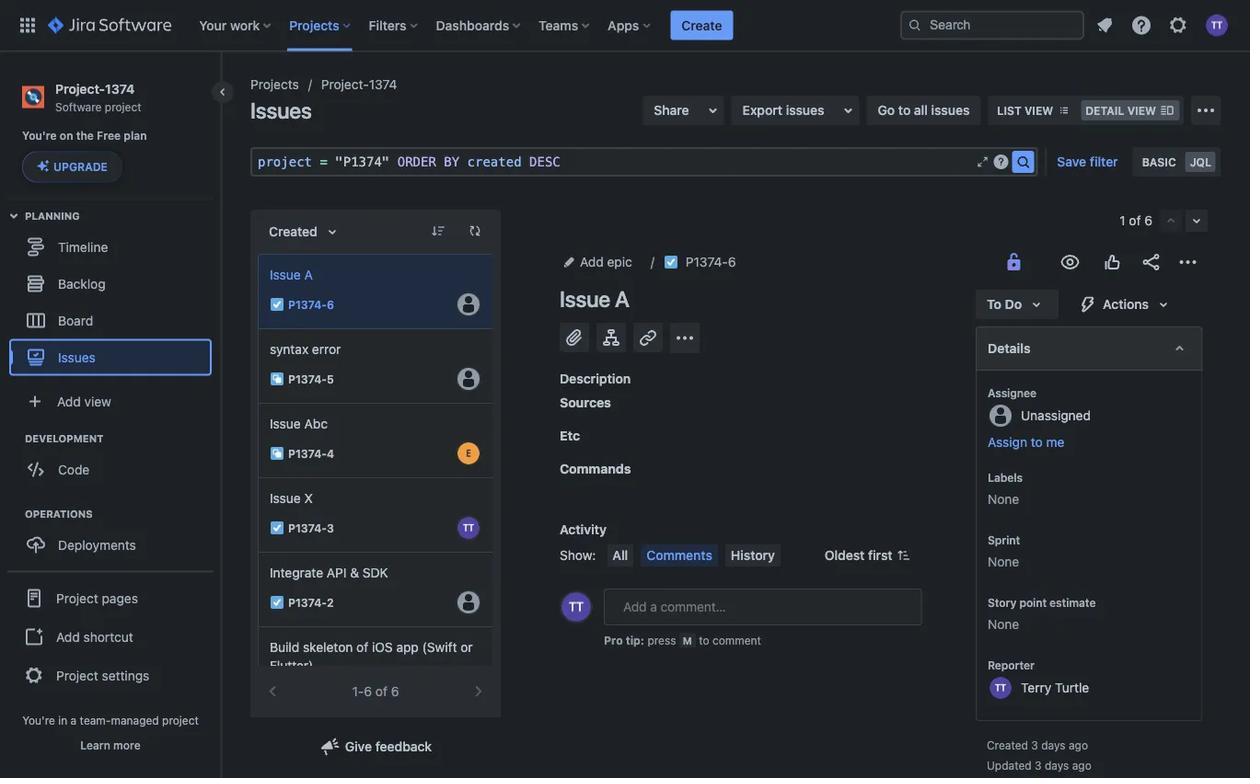 Task type: locate. For each thing, give the bounding box(es) containing it.
issue left abc
[[270, 417, 301, 432]]

1 horizontal spatial to
[[898, 103, 911, 118]]

0 horizontal spatial view
[[84, 394, 111, 409]]

view inside add view 'dropdown button'
[[84, 394, 111, 409]]

projects
[[289, 17, 339, 33], [250, 77, 299, 92]]

build
[[270, 640, 299, 655]]

subtask image
[[270, 372, 284, 387]]

tip:
[[626, 634, 644, 647]]

p1374- right task image
[[288, 596, 327, 609]]

2 vertical spatial project
[[162, 714, 199, 727]]

to inside go to all issues link
[[898, 103, 911, 118]]

backlog
[[58, 276, 106, 291]]

0 vertical spatial project
[[105, 100, 141, 113]]

of for build skeleton of ios app (swift or flutter)
[[356, 640, 368, 655]]

all
[[613, 548, 628, 563]]

1 horizontal spatial issues
[[931, 103, 970, 118]]

jira software image
[[48, 14, 171, 36], [48, 14, 171, 36]]

banner
[[0, 0, 1250, 52]]

3 up updated
[[1031, 739, 1038, 752]]

none for story point estimate
[[987, 617, 1019, 632]]

issue
[[270, 267, 301, 283], [560, 286, 610, 312], [270, 417, 301, 432], [270, 491, 301, 506]]

add inside button
[[56, 630, 80, 645]]

1 none from the top
[[987, 492, 1019, 507]]

p1374- left copy link to issue image
[[686, 255, 728, 270]]

none down labels
[[987, 492, 1019, 507]]

issues right all
[[931, 103, 970, 118]]

1 of 6
[[1120, 213, 1153, 228]]

0 vertical spatial a
[[304, 267, 313, 283]]

0 horizontal spatial project-
[[55, 81, 105, 96]]

1 horizontal spatial issue a
[[560, 286, 629, 312]]

add left the epic
[[580, 255, 604, 270]]

show:
[[560, 548, 596, 563]]

terry
[[1020, 680, 1051, 695]]

1 horizontal spatial of
[[375, 684, 387, 700]]

p1374- up syntax error
[[288, 298, 327, 311]]

of left ios
[[356, 640, 368, 655]]

a
[[304, 267, 313, 283], [615, 286, 629, 312]]

p1374- for a
[[288, 298, 327, 311]]

to for go
[[898, 103, 911, 118]]

3 up integrate api & sdk
[[327, 522, 334, 535]]

of right 1
[[1129, 213, 1141, 228]]

1 vertical spatial created
[[986, 739, 1028, 752]]

your profile and settings image
[[1206, 14, 1228, 36]]

issue down created dropdown button
[[270, 267, 301, 283]]

0 vertical spatial 3
[[327, 522, 334, 535]]

projects inside popup button
[[289, 17, 339, 33]]

p1374-2
[[288, 596, 334, 609]]

sprint
[[987, 534, 1020, 547]]

p1374-
[[686, 255, 728, 270], [288, 298, 327, 311], [288, 373, 327, 386], [288, 447, 327, 460], [288, 522, 327, 535], [288, 596, 327, 609]]

"p1374"
[[335, 154, 390, 169]]

issues right export
[[786, 103, 824, 118]]

3 for created
[[1031, 739, 1038, 752]]

to right "m" at the bottom of the page
[[699, 634, 709, 647]]

task image
[[664, 255, 678, 270], [270, 297, 284, 312], [270, 521, 284, 536]]

project down add shortcut at left bottom
[[56, 668, 98, 683]]

project- inside "link"
[[321, 77, 369, 92]]

1 vertical spatial 3
[[1031, 739, 1038, 752]]

project up plan
[[105, 100, 141, 113]]

0 horizontal spatial issues
[[58, 350, 96, 365]]

history
[[731, 548, 775, 563]]

0 vertical spatial ago
[[1068, 739, 1088, 752]]

1 vertical spatial add
[[57, 394, 81, 409]]

2 vertical spatial task image
[[270, 521, 284, 536]]

issues down board
[[58, 350, 96, 365]]

add inside popup button
[[580, 255, 604, 270]]

p1374- right subtask icon
[[288, 447, 327, 460]]

issues inside button
[[786, 103, 824, 118]]

projects right work
[[289, 17, 339, 33]]

project
[[56, 591, 98, 606], [56, 668, 98, 683]]

3
[[327, 522, 334, 535], [1031, 739, 1038, 752], [1034, 759, 1041, 772]]

2 vertical spatial of
[[375, 684, 387, 700]]

2 horizontal spatial project
[[258, 154, 312, 169]]

1 vertical spatial none
[[987, 555, 1019, 570]]

add app image
[[674, 327, 696, 349]]

1 horizontal spatial a
[[615, 286, 629, 312]]

issues
[[786, 103, 824, 118], [931, 103, 970, 118]]

1 horizontal spatial view
[[1025, 104, 1053, 117]]

project- inside the project-1374 software project
[[55, 81, 105, 96]]

1 horizontal spatial created
[[986, 739, 1028, 752]]

1374 for project-1374 software project
[[105, 81, 135, 96]]

import and bulk change issues image
[[1195, 99, 1217, 122]]

menu bar
[[603, 545, 784, 567]]

issues
[[250, 98, 312, 123], [58, 350, 96, 365]]

p1374- down syntax error
[[288, 373, 327, 386]]

add view button
[[11, 383, 210, 420]]

0 horizontal spatial project
[[105, 100, 141, 113]]

copy link to issue image
[[732, 254, 747, 269]]

to for assign
[[1030, 435, 1042, 450]]

issues down projects link
[[250, 98, 312, 123]]

1374
[[369, 77, 397, 92], [105, 81, 135, 96]]

upgrade button
[[23, 152, 121, 182]]

created inside created 3 days ago updated 3 days ago
[[986, 739, 1028, 752]]

actions
[[1103, 297, 1148, 312]]

save filter
[[1057, 154, 1118, 169]]

view right detail
[[1127, 104, 1156, 117]]

1 horizontal spatial 1374
[[369, 77, 397, 92]]

you're on the free plan
[[22, 130, 147, 142]]

settings image
[[1167, 14, 1189, 36]]

project right managed at the left bottom of page
[[162, 714, 199, 727]]

0 horizontal spatial created
[[269, 224, 317, 239]]

go to all issues
[[878, 103, 970, 118]]

2 vertical spatial add
[[56, 630, 80, 645]]

your work button
[[194, 11, 278, 40]]

1 vertical spatial project
[[56, 668, 98, 683]]

code
[[58, 462, 90, 477]]

to left me
[[1030, 435, 1042, 450]]

of right 1-
[[375, 684, 387, 700]]

eloisefrancis23 image
[[458, 443, 480, 465]]

p1374- down x
[[288, 522, 327, 535]]

you're for you're on the free plan
[[22, 130, 57, 142]]

1374 inside "link"
[[369, 77, 397, 92]]

JQL query field
[[252, 149, 975, 175]]

planning group
[[9, 208, 220, 381]]

on
[[60, 130, 73, 142]]

project = "p1374" order by created desc
[[258, 154, 560, 169]]

2 horizontal spatial of
[[1129, 213, 1141, 228]]

actions image
[[1176, 251, 1199, 273]]

p1374-6 up add app image on the top
[[686, 255, 736, 270]]

add inside 'dropdown button'
[[57, 394, 81, 409]]

the
[[76, 130, 94, 142]]

pro
[[604, 634, 623, 647]]

created inside dropdown button
[[269, 224, 317, 239]]

0 horizontal spatial issues
[[786, 103, 824, 118]]

go
[[878, 103, 895, 118]]

add epic button
[[560, 251, 638, 273]]

group
[[7, 571, 214, 702]]

1 vertical spatial project
[[258, 154, 312, 169]]

projects for projects popup button
[[289, 17, 339, 33]]

attach image
[[563, 327, 585, 349]]

0 vertical spatial created
[[269, 224, 317, 239]]

primary element
[[11, 0, 900, 51]]

add epic
[[580, 255, 632, 270]]

0 vertical spatial p1374-6
[[686, 255, 736, 270]]

you're left on
[[22, 130, 57, 142]]

unassigned
[[1020, 408, 1090, 423]]

days right updated
[[1044, 759, 1069, 772]]

task image left the "p1374-6" link
[[664, 255, 678, 270]]

1374 inside the project-1374 software project
[[105, 81, 135, 96]]

0 vertical spatial add
[[580, 255, 604, 270]]

to left all
[[898, 103, 911, 118]]

2 none from the top
[[987, 555, 1019, 570]]

your work
[[199, 17, 260, 33]]

issue a down created dropdown button
[[270, 267, 313, 283]]

1 horizontal spatial p1374-6
[[686, 255, 736, 270]]

story
[[987, 597, 1016, 609]]

1 vertical spatial you're
[[22, 714, 55, 727]]

to do button
[[975, 290, 1058, 319]]

view down the issues "link"
[[84, 394, 111, 409]]

1 vertical spatial to
[[1030, 435, 1042, 450]]

issue a down add epic popup button
[[560, 286, 629, 312]]

created up updated
[[986, 739, 1028, 752]]

add for add view
[[57, 394, 81, 409]]

task image down the issue x
[[270, 521, 284, 536]]

add left shortcut
[[56, 630, 80, 645]]

0 horizontal spatial 1374
[[105, 81, 135, 96]]

filters button
[[363, 11, 425, 40]]

view right list
[[1025, 104, 1053, 117]]

1 you're from the top
[[22, 130, 57, 142]]

ago down turtle
[[1068, 739, 1088, 752]]

comment
[[712, 634, 761, 647]]

1 vertical spatial of
[[356, 640, 368, 655]]

projects for projects link
[[250, 77, 299, 92]]

task image up syntax
[[270, 297, 284, 312]]

2
[[327, 596, 334, 609]]

3 right updated
[[1034, 759, 1041, 772]]

0 vertical spatial you're
[[22, 130, 57, 142]]

development image
[[3, 427, 25, 450]]

upgrade
[[53, 160, 108, 173]]

issue for p1374-4
[[270, 417, 301, 432]]

pro tip: press m to comment
[[604, 634, 761, 647]]

project-
[[321, 77, 369, 92], [55, 81, 105, 96]]

project- down projects popup button
[[321, 77, 369, 92]]

1 horizontal spatial project-
[[321, 77, 369, 92]]

none down sprint
[[987, 555, 1019, 570]]

go to all issues link
[[867, 96, 981, 125]]

2 project from the top
[[56, 668, 98, 683]]

add
[[580, 255, 604, 270], [57, 394, 81, 409], [56, 630, 80, 645]]

teams button
[[533, 11, 597, 40]]

5
[[327, 373, 334, 386]]

issue left x
[[270, 491, 301, 506]]

view
[[1025, 104, 1053, 117], [1127, 104, 1156, 117], [84, 394, 111, 409]]

you're left in
[[22, 714, 55, 727]]

editor image
[[975, 155, 990, 169]]

0 vertical spatial to
[[898, 103, 911, 118]]

add up the development
[[57, 394, 81, 409]]

pages
[[102, 591, 138, 606]]

project up add shortcut at left bottom
[[56, 591, 98, 606]]

1 vertical spatial p1374-6
[[288, 298, 334, 311]]

of for 1-6 of 6
[[375, 684, 387, 700]]

operations
[[25, 508, 93, 520]]

task image for issue a
[[270, 297, 284, 312]]

of inside build skeleton of ios app (swift or flutter)
[[356, 640, 368, 655]]

1 issues from the left
[[786, 103, 824, 118]]

detail view
[[1086, 104, 1156, 117]]

0 horizontal spatial issue a
[[270, 267, 313, 283]]

none down story
[[987, 617, 1019, 632]]

deployments
[[58, 538, 136, 553]]

list
[[997, 104, 1022, 117]]

search image
[[1012, 151, 1034, 173]]

project- up software
[[55, 81, 105, 96]]

0 vertical spatial issues
[[250, 98, 312, 123]]

integrate api & sdk
[[270, 566, 388, 581]]

m
[[683, 635, 692, 647]]

p1374- inside the "p1374-6" link
[[686, 255, 728, 270]]

you're in a team-managed project
[[22, 714, 199, 727]]

2 horizontal spatial view
[[1127, 104, 1156, 117]]

story point estimate
[[987, 597, 1095, 609]]

a down created dropdown button
[[304, 267, 313, 283]]

development
[[25, 433, 104, 444]]

0 vertical spatial task image
[[664, 255, 678, 270]]

&
[[350, 566, 359, 581]]

p1374-6 up syntax error
[[288, 298, 334, 311]]

a down the epic
[[615, 286, 629, 312]]

commands
[[560, 462, 631, 477]]

1 vertical spatial issues
[[58, 350, 96, 365]]

in
[[58, 714, 67, 727]]

1 vertical spatial projects
[[250, 77, 299, 92]]

0 vertical spatial project
[[56, 591, 98, 606]]

1 project from the top
[[56, 591, 98, 606]]

integrate
[[270, 566, 323, 581]]

error
[[312, 342, 341, 357]]

group containing project pages
[[7, 571, 214, 702]]

1374 up the free
[[105, 81, 135, 96]]

project left =
[[258, 154, 312, 169]]

0 vertical spatial projects
[[289, 17, 339, 33]]

assignee
[[987, 387, 1036, 400]]

0 vertical spatial days
[[1041, 739, 1065, 752]]

0 horizontal spatial p1374-6
[[288, 298, 334, 311]]

project pages
[[56, 591, 138, 606]]

projects down work
[[250, 77, 299, 92]]

0 vertical spatial issue a
[[270, 267, 313, 283]]

0 vertical spatial none
[[987, 492, 1019, 507]]

terry turtle image
[[458, 517, 480, 539]]

to inside assign to me button
[[1030, 435, 1042, 450]]

1 vertical spatial task image
[[270, 297, 284, 312]]

comments button
[[641, 545, 718, 567]]

dashboards
[[436, 17, 509, 33]]

save filter button
[[1046, 147, 1129, 177]]

project for project pages
[[56, 591, 98, 606]]

planning image
[[3, 205, 25, 227]]

1 vertical spatial days
[[1044, 759, 1069, 772]]

0 horizontal spatial of
[[356, 640, 368, 655]]

p1374-6
[[686, 255, 736, 270], [288, 298, 334, 311]]

created left the order by 'icon'
[[269, 224, 317, 239]]

2 horizontal spatial to
[[1030, 435, 1042, 450]]

0 horizontal spatial to
[[699, 634, 709, 647]]

project-1374
[[321, 77, 397, 92]]

search image
[[908, 18, 922, 33]]

order by image
[[321, 221, 343, 243]]

project for project settings
[[56, 668, 98, 683]]

days down terry turtle
[[1041, 739, 1065, 752]]

ago right updated
[[1072, 759, 1091, 772]]

issues inside "link"
[[58, 350, 96, 365]]

3 none from the top
[[987, 617, 1019, 632]]

1374 down filters
[[369, 77, 397, 92]]

operations group
[[9, 507, 220, 569]]

2 you're from the top
[[22, 714, 55, 727]]

assignee pin to top. only you can see pinned fields. image
[[1040, 386, 1054, 400]]

subtask image
[[270, 446, 284, 461]]

2 vertical spatial none
[[987, 617, 1019, 632]]

created
[[269, 224, 317, 239], [986, 739, 1028, 752]]

p1374- for x
[[288, 522, 327, 535]]



Task type: describe. For each thing, give the bounding box(es) containing it.
none for labels
[[987, 492, 1019, 507]]

add for add epic
[[580, 255, 604, 270]]

issue x
[[270, 491, 313, 506]]

turtle
[[1055, 680, 1089, 695]]

terry turtle
[[1020, 680, 1089, 695]]

api
[[327, 566, 347, 581]]

give
[[345, 740, 372, 755]]

details element
[[975, 327, 1202, 371]]

history button
[[725, 545, 781, 567]]

syntax
[[270, 342, 309, 357]]

desc
[[529, 154, 560, 169]]

build skeleton of ios app (swift or flutter) link
[[258, 628, 493, 721]]

code link
[[9, 451, 212, 488]]

2 vertical spatial to
[[699, 634, 709, 647]]

task image
[[270, 596, 284, 610]]

p1374- for abc
[[288, 447, 327, 460]]

created for created 3 days ago updated 3 days ago
[[986, 739, 1028, 752]]

you're for you're in a team-managed project
[[22, 714, 55, 727]]

profile image of terry turtle image
[[562, 593, 591, 622]]

banner containing your work
[[0, 0, 1250, 52]]

create button
[[670, 11, 733, 40]]

1 vertical spatial issue a
[[560, 286, 629, 312]]

labels pin to top. only you can see pinned fields. image
[[1026, 470, 1041, 485]]

backlog link
[[9, 265, 212, 302]]

development group
[[9, 431, 220, 494]]

sort descending image
[[431, 224, 446, 238]]

to
[[986, 297, 1001, 312]]

open export issues dropdown image
[[837, 99, 859, 122]]

team-
[[80, 714, 111, 727]]

comments
[[646, 548, 712, 563]]

link issues, web pages, and more image
[[637, 327, 659, 349]]

1 horizontal spatial issues
[[250, 98, 312, 123]]

teams
[[539, 17, 578, 33]]

managed
[[111, 714, 159, 727]]

view for add view
[[84, 394, 111, 409]]

issue abc
[[270, 417, 328, 432]]

filter
[[1090, 154, 1118, 169]]

open share dialog image
[[702, 99, 724, 122]]

oldest first button
[[814, 545, 922, 567]]

build skeleton of ios app (swift or flutter)
[[270, 640, 473, 674]]

1 horizontal spatial project
[[162, 714, 199, 727]]

app
[[396, 640, 419, 655]]

Add a comment… field
[[604, 589, 922, 626]]

share image
[[1140, 251, 1162, 273]]

create
[[682, 17, 722, 33]]

project-1374 software project
[[55, 81, 141, 113]]

operations image
[[3, 503, 25, 525]]

syntax help image
[[994, 155, 1008, 169]]

p1374- for error
[[288, 373, 327, 386]]

etc
[[560, 429, 580, 444]]

1 vertical spatial a
[[615, 286, 629, 312]]

learn more button
[[80, 738, 141, 753]]

project- for project-1374
[[321, 77, 369, 92]]

to do
[[986, 297, 1022, 312]]

reporter
[[987, 659, 1034, 672]]

description
[[560, 371, 631, 387]]

activity
[[560, 522, 607, 538]]

2 vertical spatial 3
[[1034, 759, 1041, 772]]

abc
[[304, 417, 328, 432]]

issue for p1374-6
[[270, 267, 301, 283]]

menu bar containing all
[[603, 545, 784, 567]]

project inside the project-1374 software project
[[105, 100, 141, 113]]

p1374- for api
[[288, 596, 327, 609]]

watch options: you are not watching this issue, 0 people watching image
[[1059, 251, 1081, 273]]

x
[[304, 491, 313, 506]]

planning
[[25, 210, 80, 222]]

board
[[58, 313, 93, 328]]

1
[[1120, 213, 1126, 228]]

point
[[1019, 597, 1046, 609]]

Search field
[[900, 11, 1084, 40]]

project- for project-1374 software project
[[55, 81, 105, 96]]

p1374-3
[[288, 522, 334, 535]]

first
[[868, 548, 892, 563]]

issue down add epic popup button
[[560, 286, 610, 312]]

learn more
[[80, 739, 141, 752]]

p1374-6 link
[[686, 251, 736, 273]]

work
[[230, 17, 260, 33]]

2 issues from the left
[[931, 103, 970, 118]]

1374 for project-1374
[[369, 77, 397, 92]]

task image for issue x
[[270, 521, 284, 536]]

order
[[397, 154, 436, 169]]

filters
[[369, 17, 406, 33]]

view for list view
[[1025, 104, 1053, 117]]

oldest first
[[825, 548, 892, 563]]

your
[[199, 17, 227, 33]]

project inside jql query field
[[258, 154, 312, 169]]

created 3 days ago updated 3 days ago
[[986, 739, 1091, 772]]

1 vertical spatial ago
[[1072, 759, 1091, 772]]

learn
[[80, 739, 110, 752]]

export issues
[[743, 103, 824, 118]]

add for add shortcut
[[56, 630, 80, 645]]

refresh image
[[468, 224, 482, 238]]

save
[[1057, 154, 1086, 169]]

0 horizontal spatial a
[[304, 267, 313, 283]]

epic
[[607, 255, 632, 270]]

p1374-4
[[288, 447, 334, 460]]

view for detail view
[[1127, 104, 1156, 117]]

or
[[460, 640, 473, 655]]

3 for p1374-
[[327, 522, 334, 535]]

press
[[648, 634, 676, 647]]

created
[[467, 154, 522, 169]]

plan
[[124, 130, 147, 142]]

=
[[320, 154, 328, 169]]

labels
[[987, 471, 1022, 484]]

list view
[[997, 104, 1053, 117]]

4
[[327, 447, 334, 460]]

newest first image
[[896, 549, 911, 563]]

help image
[[1130, 14, 1153, 36]]

timeline link
[[9, 229, 212, 265]]

(swift
[[422, 640, 457, 655]]

add a child issue image
[[600, 327, 622, 349]]

created for created
[[269, 224, 317, 239]]

add shortcut
[[56, 630, 133, 645]]

shortcut
[[83, 630, 133, 645]]

project settings
[[56, 668, 149, 683]]

vote options: no one has voted for this issue yet. image
[[1101, 251, 1123, 273]]

project-1374 link
[[321, 74, 397, 96]]

1-
[[352, 684, 364, 700]]

settings
[[102, 668, 149, 683]]

created button
[[258, 217, 354, 247]]

appswitcher icon image
[[17, 14, 39, 36]]

all button
[[607, 545, 634, 567]]

issues link
[[9, 339, 212, 376]]

estimate
[[1049, 597, 1095, 609]]

p1374-5
[[288, 373, 334, 386]]

by
[[444, 154, 460, 169]]

0 vertical spatial of
[[1129, 213, 1141, 228]]

apps button
[[602, 11, 658, 40]]

issue for p1374-3
[[270, 491, 301, 506]]

software
[[55, 100, 102, 113]]

projects button
[[284, 11, 358, 40]]

feedback
[[375, 740, 432, 755]]

more
[[113, 739, 141, 752]]

none for sprint
[[987, 555, 1019, 570]]

notifications image
[[1094, 14, 1116, 36]]



Task type: vqa. For each thing, say whether or not it's contained in the screenshot.
leftmost list item
no



